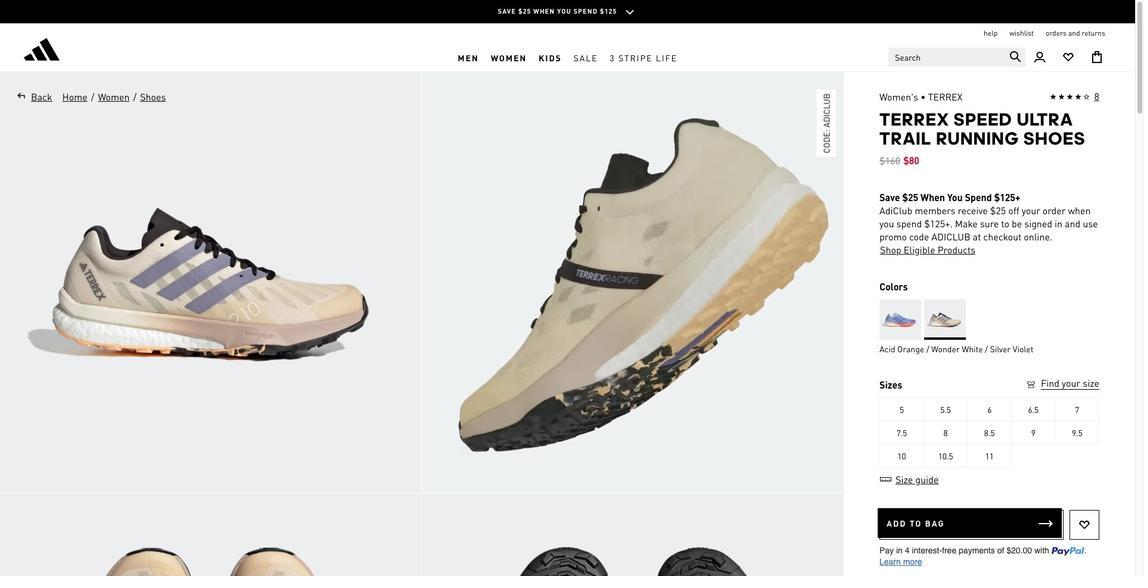 Task type: vqa. For each thing, say whether or not it's contained in the screenshot.
$80 link
no



Task type: describe. For each thing, give the bounding box(es) containing it.
9
[[1031, 428, 1036, 439]]

0 vertical spatial terrex
[[928, 91, 963, 103]]

sale
[[574, 52, 598, 63]]

make
[[955, 218, 978, 230]]

at
[[973, 231, 981, 243]]

6.5 button
[[1012, 398, 1056, 422]]

life
[[656, 52, 678, 63]]

$125+
[[995, 191, 1021, 204]]

orders and returns
[[1046, 29, 1106, 38]]

8.5
[[984, 428, 995, 439]]

in
[[1055, 218, 1063, 230]]

0 horizontal spatial 8 button
[[924, 421, 968, 445]]

spend
[[965, 191, 992, 204]]

products
[[938, 244, 976, 256]]

when
[[1068, 204, 1091, 217]]

to
[[910, 519, 922, 529]]

trail
[[880, 128, 932, 149]]

guide
[[916, 474, 939, 486]]

when
[[534, 7, 555, 15]]

receive
[[958, 204, 988, 217]]

Search field
[[889, 48, 1026, 67]]

10.5 button
[[924, 445, 968, 469]]

orange
[[898, 344, 925, 355]]

save $25 when you spend $125
[[498, 7, 617, 15]]

and inside save $25 when you spend $125+ adiclub members receive $25 off your order when you spend $125+. make sure to be signed in and use promo code adiclub at checkout online. shop eligible products
[[1065, 218, 1081, 230]]

code:
[[821, 130, 832, 154]]

returns
[[1082, 29, 1106, 38]]

3 stripe life link
[[604, 44, 684, 72]]

off
[[1009, 204, 1020, 217]]

colors
[[880, 281, 908, 293]]

to
[[1002, 218, 1010, 230]]

9.5
[[1072, 428, 1083, 439]]

home
[[62, 91, 87, 103]]

shoes link
[[140, 90, 167, 104]]

you
[[880, 218, 894, 230]]

violet
[[1013, 344, 1034, 355]]

stripe
[[619, 52, 653, 63]]

checkout
[[984, 231, 1022, 243]]

add to bag
[[887, 519, 945, 529]]

7 button
[[1056, 398, 1100, 422]]

save
[[880, 191, 900, 204]]

5
[[900, 405, 904, 415]]

10 button
[[880, 445, 924, 469]]

3 stripe life
[[610, 52, 678, 63]]

save
[[498, 7, 516, 15]]

white
[[962, 344, 983, 355]]

you
[[948, 191, 963, 204]]

back
[[31, 91, 52, 103]]

women link
[[485, 44, 533, 72]]

wishlist
[[1010, 29, 1034, 38]]

code
[[910, 231, 929, 243]]

help link
[[984, 29, 998, 38]]

9 button
[[1012, 421, 1056, 445]]

women
[[98, 91, 130, 103]]

11
[[985, 451, 994, 462]]

promo
[[880, 231, 907, 243]]

2 vertical spatial $25
[[990, 204, 1006, 217]]

/ left shoes link
[[133, 91, 137, 103]]

10
[[898, 451, 906, 462]]

you
[[557, 7, 572, 15]]

6 button
[[968, 398, 1012, 422]]

$25 for save
[[903, 191, 919, 204]]

add to bag button
[[878, 509, 1062, 539]]

5.5
[[941, 405, 951, 415]]

use
[[1083, 218, 1098, 230]]

size guide
[[896, 474, 939, 486]]



Task type: locate. For each thing, give the bounding box(es) containing it.
orders and returns link
[[1046, 29, 1106, 38]]

0 vertical spatial $25
[[518, 7, 531, 15]]

9.5 button
[[1056, 421, 1100, 445]]

shop eligible products link
[[880, 244, 976, 257]]

$25 up the to
[[990, 204, 1006, 217]]

/ left silver
[[985, 344, 988, 355]]

home link
[[62, 90, 88, 104]]

your up signed
[[1022, 204, 1041, 217]]

terrex inside the terrex speed ultra trail running shoes $160 $80
[[880, 109, 950, 130]]

adiclub
[[821, 94, 832, 128], [932, 231, 971, 243]]

ultra
[[1017, 109, 1074, 130]]

1 horizontal spatial 8 button
[[1050, 90, 1100, 104]]

/ right home
[[91, 91, 94, 103]]

wishlist link
[[1010, 29, 1034, 38]]

women's
[[880, 91, 919, 103]]

find your size image
[[1026, 380, 1037, 391]]

bag
[[925, 519, 945, 529]]

0 vertical spatial and
[[1069, 29, 1080, 38]]

kids link
[[533, 44, 568, 72]]

0 vertical spatial your
[[1022, 204, 1041, 217]]

8 button up ultra
[[1050, 90, 1100, 104]]

1 vertical spatial 8
[[944, 428, 948, 439]]

6.5
[[1028, 405, 1039, 415]]

$25 up adiclub
[[903, 191, 919, 204]]

spend
[[897, 218, 922, 230]]

1 vertical spatial adiclub
[[932, 231, 971, 243]]

1 horizontal spatial your
[[1062, 377, 1081, 390]]

find
[[1041, 377, 1060, 390]]

8
[[1095, 90, 1100, 103], [944, 428, 948, 439]]

6
[[988, 405, 992, 415]]

$25 right save
[[518, 7, 531, 15]]

5.5 button
[[924, 398, 968, 422]]

adiclub up products
[[932, 231, 971, 243]]

terrex down women's • terrex
[[880, 109, 950, 130]]

size guide link
[[880, 474, 940, 486]]

home / women / shoes
[[62, 91, 166, 103]]

wonder
[[932, 344, 960, 355]]

your left size
[[1062, 377, 1081, 390]]

back link
[[12, 90, 53, 104]]

signed
[[1025, 218, 1053, 230]]

1 vertical spatial 8 button
[[924, 421, 968, 445]]

0 vertical spatial adiclub
[[821, 94, 832, 128]]

$80
[[904, 154, 920, 167]]

silver
[[990, 344, 1011, 355]]

8 button up 10.5
[[924, 421, 968, 445]]

terrex speed ultra trail running shoes $160 $80
[[880, 109, 1086, 167]]

size
[[1083, 377, 1100, 390]]

adiclub up code:
[[821, 94, 832, 128]]

and right in
[[1065, 218, 1081, 230]]

kids
[[539, 52, 562, 63]]

online.
[[1024, 231, 1053, 243]]

1 vertical spatial terrex
[[880, 109, 950, 130]]

terrex right •
[[928, 91, 963, 103]]

sizes
[[880, 379, 903, 392]]

0 horizontal spatial your
[[1022, 204, 1041, 217]]

acid orange / wonder white / silver violet
[[880, 344, 1034, 355]]

members
[[915, 204, 956, 217]]

size
[[896, 474, 913, 486]]

help
[[984, 29, 998, 38]]

3
[[610, 52, 616, 63]]

find your size button
[[1026, 377, 1100, 392]]

adiclub inside save $25 when you spend $125+ adiclub members receive $25 off your order when you spend $125+. make sure to be signed in and use promo code adiclub at checkout online. shop eligible products
[[932, 231, 971, 243]]

product color: blue dawn / blue fusion met. / coral fusion image
[[880, 300, 921, 340]]

0 vertical spatial shoes
[[140, 91, 166, 103]]

1 vertical spatial and
[[1065, 218, 1081, 230]]

running
[[937, 128, 1020, 149]]

$25 for save
[[518, 7, 531, 15]]

5 button
[[880, 398, 924, 422]]

$25
[[518, 7, 531, 15], [903, 191, 919, 204], [990, 204, 1006, 217]]

spend
[[574, 7, 598, 15]]

speed
[[954, 109, 1013, 130]]

1 horizontal spatial adiclub
[[932, 231, 971, 243]]

men
[[458, 52, 479, 63]]

orange terrex speed ultra trail running shoes image
[[0, 72, 421, 494], [422, 72, 843, 494], [0, 494, 421, 577], [422, 494, 843, 577]]

shoes inside the terrex speed ultra trail running shoes $160 $80
[[1024, 128, 1086, 149]]

men link
[[452, 44, 485, 72]]

$125
[[600, 7, 617, 15]]

1 vertical spatial $25
[[903, 191, 919, 204]]

be
[[1012, 218, 1022, 230]]

acid
[[880, 344, 896, 355]]

$160
[[880, 154, 901, 167]]

$125+.
[[925, 218, 953, 230]]

save $25 when you spend $125+ adiclub members receive $25 off your order when you spend $125+. make sure to be signed in and use promo code adiclub at checkout online. shop eligible products
[[880, 191, 1098, 256]]

sale link
[[568, 44, 604, 72]]

sure
[[980, 218, 999, 230]]

play video image
[[615, 265, 651, 301]]

/
[[91, 91, 94, 103], [133, 91, 137, 103], [927, 344, 930, 355], [985, 344, 988, 355]]

/ right orange
[[927, 344, 930, 355]]

•
[[921, 91, 926, 103]]

7
[[1075, 405, 1080, 415]]

0 vertical spatial 8 button
[[1050, 90, 1100, 104]]

and right orders
[[1069, 29, 1080, 38]]

0 horizontal spatial adiclub
[[821, 94, 832, 128]]

0 horizontal spatial $25
[[518, 7, 531, 15]]

add
[[887, 519, 907, 529]]

1 horizontal spatial 8
[[1095, 90, 1100, 103]]

11 button
[[968, 445, 1012, 469]]

women link
[[97, 90, 130, 104]]

10.5
[[938, 451, 953, 462]]

product color: acid orange / wonder white / silver violet image
[[924, 300, 966, 340]]

main navigation element
[[272, 44, 864, 72]]

1 vertical spatial shoes
[[1024, 128, 1086, 149]]

when
[[921, 191, 945, 204]]

7.5
[[897, 428, 907, 439]]

your inside button
[[1062, 377, 1081, 390]]

7.5 button
[[880, 421, 924, 445]]

2 horizontal spatial $25
[[990, 204, 1006, 217]]

1 horizontal spatial $25
[[903, 191, 919, 204]]

0 vertical spatial 8
[[1095, 90, 1100, 103]]

0 horizontal spatial shoes
[[140, 91, 166, 103]]

code: adiclub
[[821, 94, 832, 154]]

find your size
[[1041, 377, 1100, 390]]

your
[[1022, 204, 1041, 217], [1062, 377, 1081, 390]]

your inside save $25 when you spend $125+ adiclub members receive $25 off your order when you spend $125+. make sure to be signed in and use promo code adiclub at checkout online. shop eligible products
[[1022, 204, 1041, 217]]

1 horizontal spatial shoes
[[1024, 128, 1086, 149]]

orders
[[1046, 29, 1067, 38]]

0 horizontal spatial 8
[[944, 428, 948, 439]]

1 vertical spatial your
[[1062, 377, 1081, 390]]



